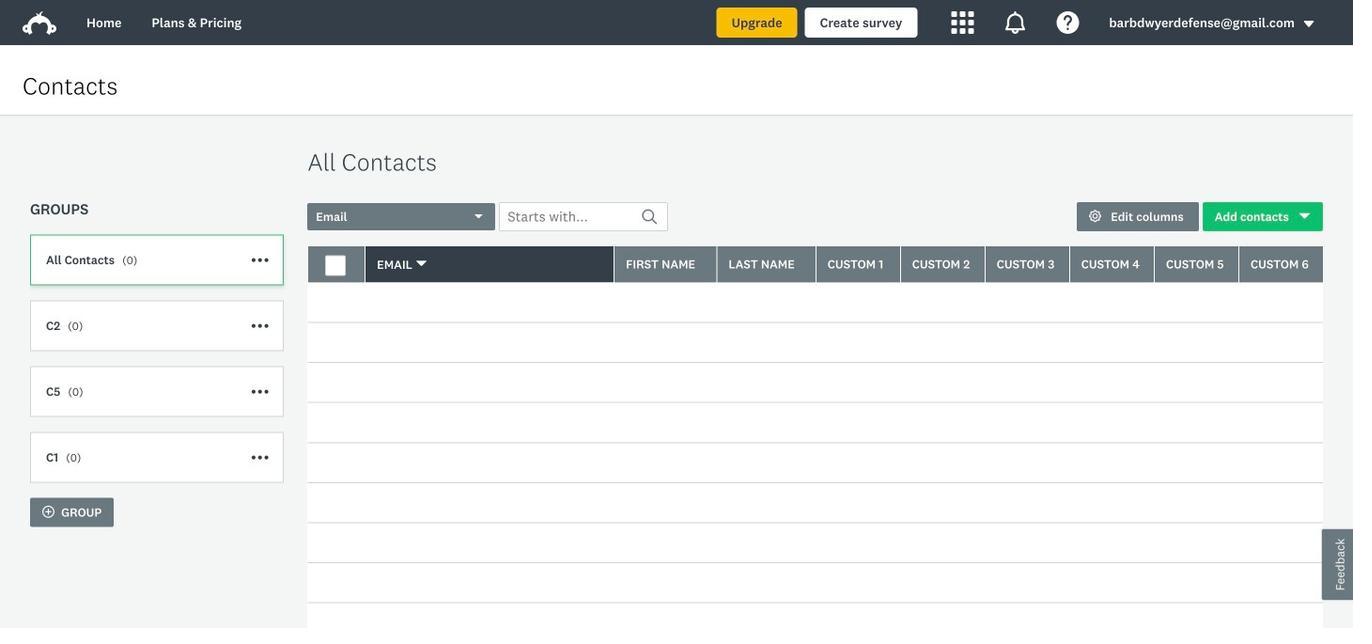 Task type: vqa. For each thing, say whether or not it's contained in the screenshot.
Search Image
no



Task type: describe. For each thing, give the bounding box(es) containing it.
2 products icon image from the left
[[1004, 11, 1027, 34]]

surveymonkey logo image
[[23, 11, 56, 35]]

help icon image
[[1057, 11, 1080, 34]]



Task type: locate. For each thing, give the bounding box(es) containing it.
0 horizontal spatial products icon image
[[952, 11, 974, 34]]

products icon image
[[952, 11, 974, 34], [1004, 11, 1027, 34]]

dropdown arrow image
[[1303, 17, 1316, 31]]

1 horizontal spatial products icon image
[[1004, 11, 1027, 34]]

1 products icon image from the left
[[952, 11, 974, 34]]

Starts with... text field
[[499, 202, 669, 231]]



